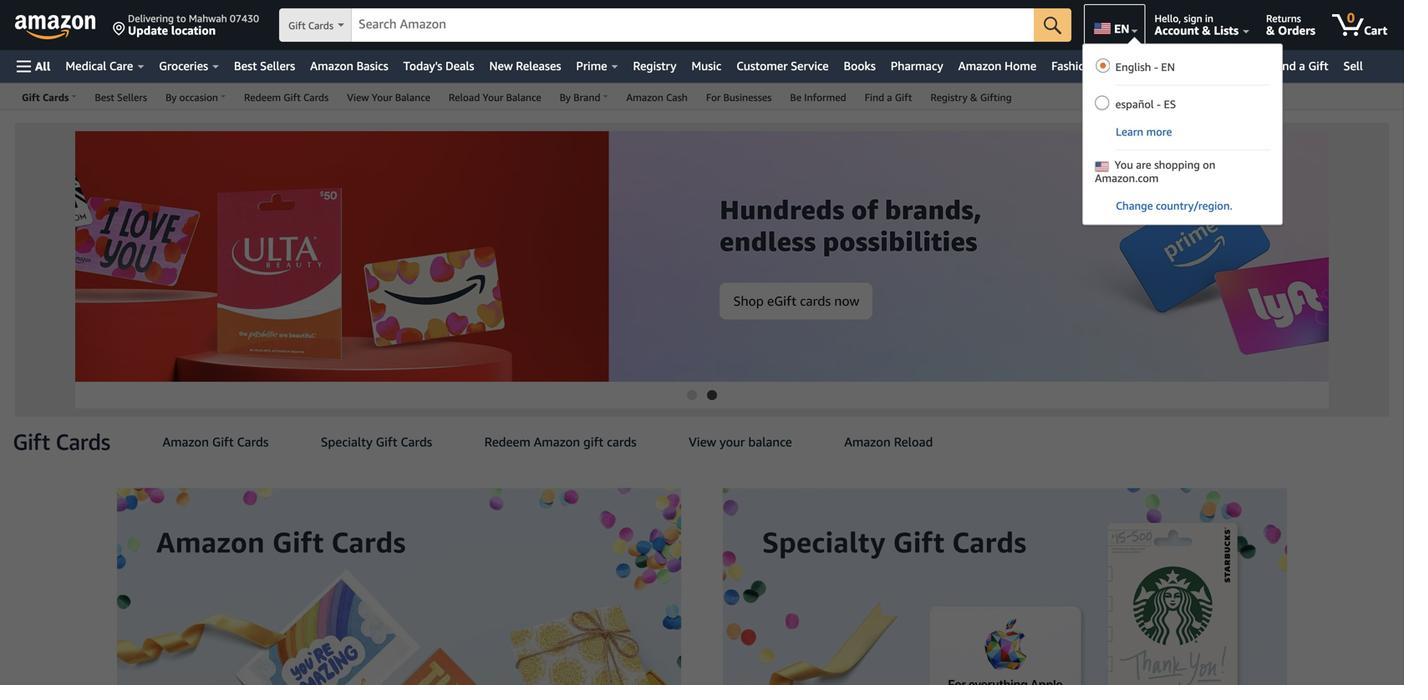 Task type: describe. For each thing, give the bounding box(es) containing it.
your for view
[[372, 92, 393, 103]]

cash
[[666, 92, 688, 103]]

redeem gift cards link
[[235, 84, 338, 110]]

account
[[1155, 23, 1199, 37]]

service
[[791, 59, 829, 73]]

view your balance
[[347, 92, 431, 103]]

amazon home
[[959, 59, 1037, 73]]

none submit inside gift cards search box
[[1034, 8, 1072, 42]]

1 horizontal spatial find
[[1274, 59, 1297, 73]]

medical care
[[66, 59, 133, 73]]

amazon basics
[[310, 59, 389, 73]]

change country/region. link
[[1095, 199, 1271, 219]]

in
[[1206, 13, 1214, 24]]

delivering to mahwah 07430 update location
[[128, 13, 259, 37]]

sell
[[1344, 59, 1364, 73]]

all
[[35, 59, 51, 73]]

amazon basics link
[[303, 54, 396, 78]]

es
[[1164, 98, 1177, 111]]

cards for specialty gift cards
[[401, 435, 432, 450]]

1 vertical spatial find
[[865, 92, 885, 103]]

redeem gift cards
[[244, 92, 329, 103]]

delivering
[[128, 13, 174, 24]]

deals
[[446, 59, 474, 73]]

learn more link
[[1095, 125, 1271, 145]]

0 horizontal spatial en
[[1115, 22, 1130, 36]]

for businesses link
[[697, 84, 781, 110]]

releases
[[516, 59, 561, 73]]

español
[[1116, 98, 1154, 111]]

registry link
[[626, 54, 684, 78]]

returns & orders
[[1267, 13, 1316, 37]]

amazon gift cards
[[163, 435, 269, 450]]

0 vertical spatial sellers
[[260, 59, 295, 73]]

today's deals
[[404, 59, 474, 73]]

today's deals link
[[396, 54, 482, 78]]

balance
[[749, 435, 792, 450]]

for businesses
[[706, 92, 772, 103]]

lists
[[1214, 23, 1239, 37]]

1 horizontal spatial find a gift
[[1274, 59, 1329, 73]]

new releases
[[490, 59, 561, 73]]

0 horizontal spatial best sellers link
[[86, 84, 156, 110]]

view your balance
[[689, 435, 792, 450]]

prime link
[[569, 54, 626, 78]]

all button
[[9, 50, 58, 83]]

returns
[[1267, 13, 1302, 24]]

gift
[[584, 435, 604, 450]]

amazon for amazon reload
[[845, 435, 891, 450]]

- for english
[[1155, 61, 1159, 74]]

amazon reload link
[[845, 417, 933, 467]]

pharmacy link
[[884, 54, 951, 78]]

businesses
[[724, 92, 772, 103]]

& for returns
[[1267, 23, 1275, 37]]

0 horizontal spatial a
[[887, 92, 893, 103]]

balance for reload your balance
[[506, 92, 542, 103]]

your
[[720, 435, 745, 450]]

on
[[1203, 158, 1216, 171]]

music link
[[684, 54, 729, 78]]

1 horizontal spatial best sellers link
[[227, 54, 303, 78]]

learn
[[1116, 125, 1144, 138]]

reload your balance link
[[440, 84, 551, 110]]

gift cards inside search box
[[288, 20, 334, 31]]

fashion
[[1052, 59, 1093, 73]]

07430
[[230, 13, 259, 24]]

sign
[[1184, 13, 1203, 24]]

shopping
[[1155, 158, 1200, 171]]

amazon for amazon basics
[[310, 59, 354, 73]]

new releases link
[[482, 54, 569, 78]]

medical care link
[[58, 54, 152, 78]]

learn more
[[1116, 125, 1173, 138]]

view your balance link
[[338, 84, 440, 110]]

gift inside search box
[[288, 20, 306, 31]]

update
[[128, 23, 168, 37]]

amazon for amazon cash
[[627, 92, 664, 103]]

0
[[1348, 10, 1355, 26]]

reload your balance
[[449, 92, 542, 103]]

specialty
[[321, 435, 373, 450]]

amazon for amazon gift cards
[[163, 435, 209, 450]]

home
[[1005, 59, 1037, 73]]

be
[[790, 92, 802, 103]]

care
[[109, 59, 133, 73]]

change country/region.
[[1116, 199, 1233, 212]]

you are shopping on amazon.com
[[1095, 158, 1216, 185]]

be informed link
[[781, 84, 856, 110]]

groceries
[[159, 59, 208, 73]]

cards for redeem gift cards
[[303, 92, 329, 103]]

reload inside navigation navigation
[[449, 92, 480, 103]]

registry & gifting link
[[922, 84, 1021, 110]]

more
[[1147, 125, 1173, 138]]

english - en
[[1116, 61, 1175, 74]]

0 horizontal spatial best
[[95, 92, 114, 103]]

amazon reload
[[845, 435, 933, 450]]

music
[[692, 59, 722, 73]]



Task type: locate. For each thing, give the bounding box(es) containing it.
1 horizontal spatial best
[[234, 59, 257, 73]]

1 vertical spatial redeem
[[485, 435, 531, 450]]

find a gift link
[[1266, 54, 1337, 78], [856, 84, 922, 110]]

1 vertical spatial best sellers link
[[86, 84, 156, 110]]

find
[[1274, 59, 1297, 73], [865, 92, 885, 103]]

- right the english
[[1155, 61, 1159, 74]]

1 horizontal spatial gift cards
[[1108, 59, 1160, 73]]

1 horizontal spatial redeem
[[485, 435, 531, 450]]

amazon
[[310, 59, 354, 73], [959, 59, 1002, 73], [627, 92, 664, 103], [163, 435, 209, 450], [534, 435, 580, 450], [845, 435, 891, 450]]

view for view your balance
[[347, 92, 369, 103]]

redeem for redeem gift cards
[[244, 92, 281, 103]]

0 horizontal spatial best sellers
[[95, 92, 147, 103]]

0 vertical spatial en
[[1115, 22, 1130, 36]]

cards
[[308, 20, 334, 31], [1131, 59, 1160, 73], [303, 92, 329, 103], [237, 435, 269, 450], [401, 435, 432, 450]]

informed
[[804, 92, 847, 103]]

view your balance link
[[689, 417, 792, 467]]

- left es
[[1157, 98, 1161, 111]]

0 vertical spatial best sellers
[[234, 59, 295, 73]]

en up the english
[[1115, 22, 1130, 36]]

navigation navigation
[[0, 0, 1405, 233]]

1 horizontal spatial your
[[483, 92, 504, 103]]

1 vertical spatial en
[[1162, 61, 1175, 74]]

en
[[1115, 22, 1130, 36], [1162, 61, 1175, 74]]

gift cards up the amazon basics
[[288, 20, 334, 31]]

specialty gift cards
[[321, 435, 432, 450]]

balance down today's
[[395, 92, 431, 103]]

groceries link
[[152, 54, 227, 78]]

amazon.com
[[1095, 172, 1159, 185]]

& inside returns & orders
[[1267, 23, 1275, 37]]

1 horizontal spatial a
[[1300, 59, 1306, 73]]

0 vertical spatial a
[[1300, 59, 1306, 73]]

cards
[[607, 435, 637, 450]]

are
[[1136, 158, 1152, 171]]

1 vertical spatial best sellers
[[95, 92, 147, 103]]

0 vertical spatial find a gift
[[1274, 59, 1329, 73]]

english
[[1116, 61, 1152, 74]]

0 vertical spatial -
[[1155, 61, 1159, 74]]

you
[[1115, 158, 1134, 171]]

cards inside gift cards search box
[[308, 20, 334, 31]]

1 vertical spatial find a gift link
[[856, 84, 922, 110]]

best sellers down care
[[95, 92, 147, 103]]

customer
[[737, 59, 788, 73]]

balance down new releases link
[[506, 92, 542, 103]]

amazon image
[[15, 15, 96, 40]]

1 vertical spatial gift cards
[[1108, 59, 1160, 73]]

-
[[1155, 61, 1159, 74], [1157, 98, 1161, 111]]

your for reload
[[483, 92, 504, 103]]

basics
[[357, 59, 389, 73]]

0 horizontal spatial &
[[971, 92, 978, 103]]

find down books link
[[865, 92, 885, 103]]

gift cards
[[288, 20, 334, 31], [1108, 59, 1160, 73]]

1 vertical spatial reload
[[894, 435, 933, 450]]

find down orders
[[1274, 59, 1297, 73]]

Search Amazon text field
[[352, 9, 1034, 41]]

best down 07430
[[234, 59, 257, 73]]

1 horizontal spatial sellers
[[260, 59, 295, 73]]

your down the new
[[483, 92, 504, 103]]

& left orders
[[1267, 23, 1275, 37]]

customer service
[[737, 59, 829, 73]]

0 vertical spatial view
[[347, 92, 369, 103]]

registry up amazon cash link
[[633, 59, 677, 73]]

to
[[177, 13, 186, 24]]

0 horizontal spatial redeem
[[244, 92, 281, 103]]

1 vertical spatial view
[[689, 435, 717, 450]]

redeem inside redeem amazon gift cards link
[[485, 435, 531, 450]]

balance for view your balance
[[395, 92, 431, 103]]

0 vertical spatial gift cards
[[288, 20, 334, 31]]

medical
[[66, 59, 106, 73]]

0 vertical spatial reload
[[449, 92, 480, 103]]

cards inside amazon gift cards link
[[237, 435, 269, 450]]

0 horizontal spatial balance
[[395, 92, 431, 103]]

view for view your balance
[[689, 435, 717, 450]]

books
[[844, 59, 876, 73]]

cart
[[1365, 23, 1388, 37]]

1 horizontal spatial view
[[689, 435, 717, 450]]

account & lists
[[1155, 23, 1239, 37]]

hello, sign in
[[1155, 13, 1214, 24]]

specialty gift cards image
[[702, 467, 1329, 686]]

gift cards image
[[7, 431, 110, 457]]

español - es
[[1116, 98, 1177, 111]]

1 vertical spatial find a gift
[[865, 92, 912, 103]]

find a gift link down orders
[[1266, 54, 1337, 78]]

gifting
[[981, 92, 1012, 103]]

cards inside "specialty gift cards" link
[[401, 435, 432, 450]]

0 vertical spatial find a gift link
[[1266, 54, 1337, 78]]

a down orders
[[1300, 59, 1306, 73]]

- for español
[[1157, 98, 1161, 111]]

en link
[[1085, 4, 1146, 46]]

gift cards link
[[1100, 54, 1179, 78]]

0 vertical spatial best
[[234, 59, 257, 73]]

amazon home link
[[951, 54, 1044, 78]]

find a gift
[[1274, 59, 1329, 73], [865, 92, 912, 103]]

sellers up 'redeem gift cards' 'link'
[[260, 59, 295, 73]]

best sellers link
[[227, 54, 303, 78], [86, 84, 156, 110]]

amazon cash link
[[617, 84, 697, 110]]

& left lists
[[1203, 23, 1211, 37]]

amazon gift cards link
[[163, 417, 269, 467]]

redeem inside 'redeem gift cards' 'link'
[[244, 92, 281, 103]]

0 vertical spatial find
[[1274, 59, 1297, 73]]

0 horizontal spatial view
[[347, 92, 369, 103]]

hello,
[[1155, 13, 1182, 24]]

view inside navigation navigation
[[347, 92, 369, 103]]

your down basics
[[372, 92, 393, 103]]

best sellers up 'redeem gift cards' 'link'
[[234, 59, 295, 73]]

best sellers link up 'redeem gift cards' 'link'
[[227, 54, 303, 78]]

0 horizontal spatial find a gift
[[865, 92, 912, 103]]

1 vertical spatial sellers
[[117, 92, 147, 103]]

books link
[[837, 54, 884, 78]]

redeem amazon gift cards
[[485, 435, 637, 450]]

0 horizontal spatial find
[[865, 92, 885, 103]]

0 horizontal spatial your
[[372, 92, 393, 103]]

view left your
[[689, 435, 717, 450]]

be informed
[[790, 92, 847, 103]]

mahwah
[[189, 13, 227, 24]]

1 vertical spatial registry
[[931, 92, 968, 103]]

1 horizontal spatial reload
[[894, 435, 933, 450]]

find a gift down orders
[[1274, 59, 1329, 73]]

2 your from the left
[[483, 92, 504, 103]]

0 vertical spatial redeem
[[244, 92, 281, 103]]

best down medical care link
[[95, 92, 114, 103]]

amazon gift cards image
[[75, 467, 702, 686]]

1 your from the left
[[372, 92, 393, 103]]

view down amazon basics link on the top
[[347, 92, 369, 103]]

gift cards up español
[[1108, 59, 1160, 73]]

best
[[234, 59, 257, 73], [95, 92, 114, 103]]

gift inside 'link'
[[284, 92, 301, 103]]

0 vertical spatial registry
[[633, 59, 677, 73]]

1 horizontal spatial &
[[1203, 23, 1211, 37]]

1 horizontal spatial en
[[1162, 61, 1175, 74]]

0 horizontal spatial registry
[[633, 59, 677, 73]]

new
[[490, 59, 513, 73]]

country/region.
[[1156, 199, 1233, 212]]

registry for registry & gifting
[[931, 92, 968, 103]]

1 horizontal spatial best sellers
[[234, 59, 295, 73]]

1 balance from the left
[[395, 92, 431, 103]]

registry & gifting
[[931, 92, 1012, 103]]

0 horizontal spatial sellers
[[117, 92, 147, 103]]

today's
[[404, 59, 443, 73]]

0 horizontal spatial gift cards
[[288, 20, 334, 31]]

1 vertical spatial a
[[887, 92, 893, 103]]

sellers down care
[[117, 92, 147, 103]]

orders
[[1279, 23, 1316, 37]]

registry down pharmacy link
[[931, 92, 968, 103]]

for
[[706, 92, 721, 103]]

cards inside 'redeem gift cards' 'link'
[[303, 92, 329, 103]]

best sellers link down care
[[86, 84, 156, 110]]

redeem
[[244, 92, 281, 103], [485, 435, 531, 450]]

amazon cash
[[627, 92, 688, 103]]

find a gift link down pharmacy link
[[856, 84, 922, 110]]

1 horizontal spatial registry
[[931, 92, 968, 103]]

a down pharmacy link
[[887, 92, 893, 103]]

change
[[1116, 199, 1154, 212]]

cards for amazon gift cards
[[237, 435, 269, 450]]

cards inside gift cards link
[[1131, 59, 1160, 73]]

& left gifting
[[971, 92, 978, 103]]

1 horizontal spatial find a gift link
[[1266, 54, 1337, 78]]

en right the english
[[1162, 61, 1175, 74]]

0 horizontal spatial reload
[[449, 92, 480, 103]]

2 balance from the left
[[506, 92, 542, 103]]

redeem for redeem amazon gift cards
[[485, 435, 531, 450]]

& for registry
[[971, 92, 978, 103]]

sell link
[[1337, 54, 1371, 78]]

find a gift down pharmacy link
[[865, 92, 912, 103]]

0 horizontal spatial find a gift link
[[856, 84, 922, 110]]

1 vertical spatial best
[[95, 92, 114, 103]]

Gift Cards search field
[[279, 8, 1072, 43]]

2 horizontal spatial &
[[1267, 23, 1275, 37]]

1 horizontal spatial balance
[[506, 92, 542, 103]]

None submit
[[1034, 8, 1072, 42]]

registry for registry
[[633, 59, 677, 73]]

0 vertical spatial best sellers link
[[227, 54, 303, 78]]

amazon for amazon home
[[959, 59, 1002, 73]]

sellers
[[260, 59, 295, 73], [117, 92, 147, 103]]

fashion link
[[1044, 54, 1100, 78]]

1 vertical spatial -
[[1157, 98, 1161, 111]]

your
[[372, 92, 393, 103], [483, 92, 504, 103]]

customer service link
[[729, 54, 837, 78]]

specialty gift cards link
[[321, 417, 432, 467]]

& for account
[[1203, 23, 1211, 37]]

prime
[[576, 59, 607, 73]]



Task type: vqa. For each thing, say whether or not it's contained in the screenshot.
Fashion
yes



